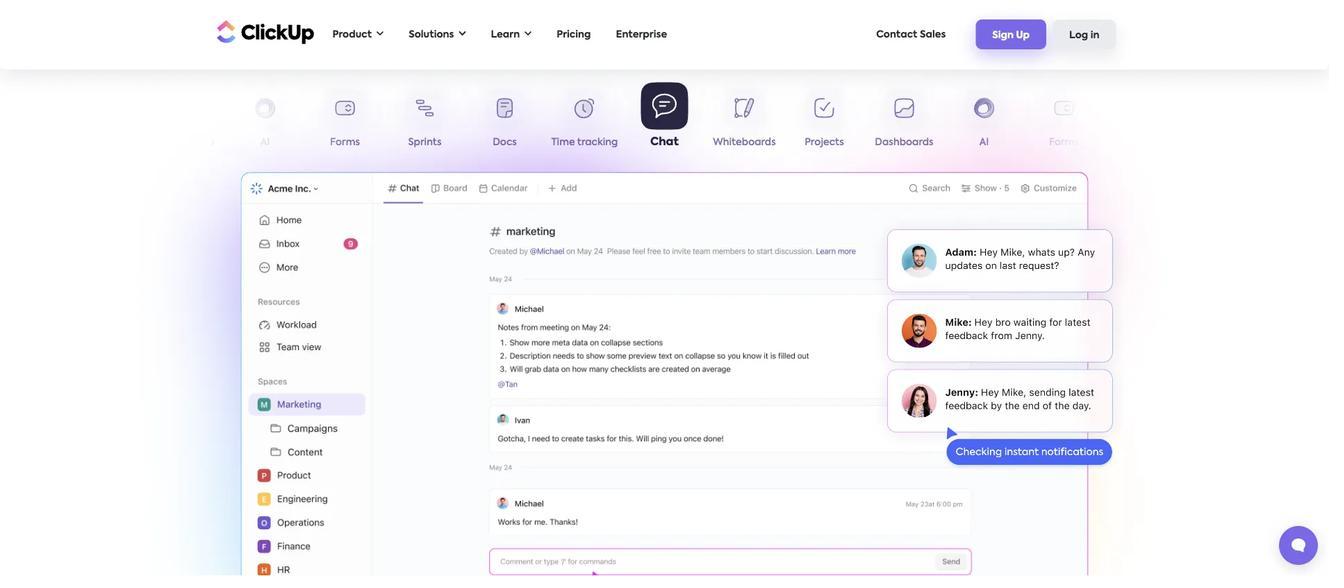 Task type: describe. For each thing, give the bounding box(es) containing it.
2 sprints from the left
[[1128, 138, 1161, 147]]

1 dashboards from the left
[[156, 138, 215, 147]]

2 forms from the left
[[1050, 138, 1080, 147]]

product
[[333, 30, 372, 39]]

contact
[[877, 30, 918, 39]]

learn button
[[484, 20, 539, 49]]

2 dashboards from the left
[[875, 138, 934, 147]]

sign up
[[993, 30, 1030, 40]]

tracking
[[578, 138, 618, 147]]

ai for 2nd ai button from the right
[[260, 138, 270, 147]]

1 forms from the left
[[330, 138, 360, 147]]

chat button
[[625, 82, 705, 151]]

solutions button
[[402, 20, 473, 49]]

whiteboards button
[[705, 89, 785, 153]]

product button
[[326, 20, 391, 49]]

clickup image
[[213, 19, 315, 45]]

log in
[[1070, 30, 1100, 40]]

in
[[1091, 30, 1100, 40]]

contact sales link
[[870, 20, 953, 49]]

log in link
[[1053, 20, 1117, 49]]

docs button
[[465, 89, 545, 153]]

learn
[[491, 30, 520, 39]]

1 sprints button from the left
[[385, 89, 465, 153]]

chat
[[651, 136, 679, 147]]

projects
[[805, 138, 844, 147]]

1 forms button from the left
[[305, 89, 385, 153]]

2 ai button from the left
[[945, 89, 1025, 153]]

2 dashboards button from the left
[[865, 89, 945, 153]]

2 sprints button from the left
[[1105, 89, 1185, 153]]



Task type: vqa. For each thing, say whether or not it's contained in the screenshot.
the rightmost The Use
no



Task type: locate. For each thing, give the bounding box(es) containing it.
whiteboards
[[713, 138, 776, 147]]

up
[[1017, 30, 1030, 40]]

2 ai from the left
[[980, 138, 989, 147]]

0 horizontal spatial forms
[[330, 138, 360, 147]]

1 horizontal spatial sprints button
[[1105, 89, 1185, 153]]

1 horizontal spatial dashboards button
[[865, 89, 945, 153]]

dashboards
[[156, 138, 215, 147], [875, 138, 934, 147]]

1 horizontal spatial ai button
[[945, 89, 1025, 153]]

time
[[552, 138, 575, 147]]

solutions
[[409, 30, 454, 39]]

0 horizontal spatial dashboards
[[156, 138, 215, 147]]

0 horizontal spatial sprints
[[408, 138, 442, 147]]

dashboards button
[[145, 89, 225, 153], [865, 89, 945, 153]]

sign
[[993, 30, 1014, 40]]

enterprise
[[616, 30, 667, 39]]

0 horizontal spatial sprints button
[[385, 89, 465, 153]]

pricing link
[[550, 20, 598, 49]]

1 dashboards button from the left
[[145, 89, 225, 153]]

ai
[[260, 138, 270, 147], [980, 138, 989, 147]]

0 horizontal spatial forms button
[[305, 89, 385, 153]]

time tracking
[[552, 138, 618, 147]]

sprints
[[408, 138, 442, 147], [1128, 138, 1161, 147]]

1 horizontal spatial dashboards
[[875, 138, 934, 147]]

time tracking button
[[545, 89, 625, 153]]

projects button
[[785, 89, 865, 153]]

log
[[1070, 30, 1089, 40]]

2 forms button from the left
[[1025, 89, 1105, 153]]

contact sales
[[877, 30, 946, 39]]

1 horizontal spatial forms
[[1050, 138, 1080, 147]]

forms
[[330, 138, 360, 147], [1050, 138, 1080, 147]]

forms button
[[305, 89, 385, 153], [1025, 89, 1105, 153]]

0 horizontal spatial dashboards button
[[145, 89, 225, 153]]

1 horizontal spatial forms button
[[1025, 89, 1105, 153]]

1 ai button from the left
[[225, 89, 305, 153]]

chat image
[[241, 172, 1089, 576], [870, 214, 1131, 471]]

pricing
[[557, 30, 591, 39]]

1 horizontal spatial ai
[[980, 138, 989, 147]]

enterprise link
[[609, 20, 674, 49]]

0 horizontal spatial ai button
[[225, 89, 305, 153]]

ai button
[[225, 89, 305, 153], [945, 89, 1025, 153]]

1 ai from the left
[[260, 138, 270, 147]]

1 sprints from the left
[[408, 138, 442, 147]]

0 horizontal spatial ai
[[260, 138, 270, 147]]

sprints button
[[385, 89, 465, 153], [1105, 89, 1185, 153]]

ai for 1st ai button from right
[[980, 138, 989, 147]]

1 horizontal spatial sprints
[[1128, 138, 1161, 147]]

sales
[[920, 30, 946, 39]]

docs
[[493, 138, 517, 147]]

sign up button
[[976, 20, 1047, 49]]



